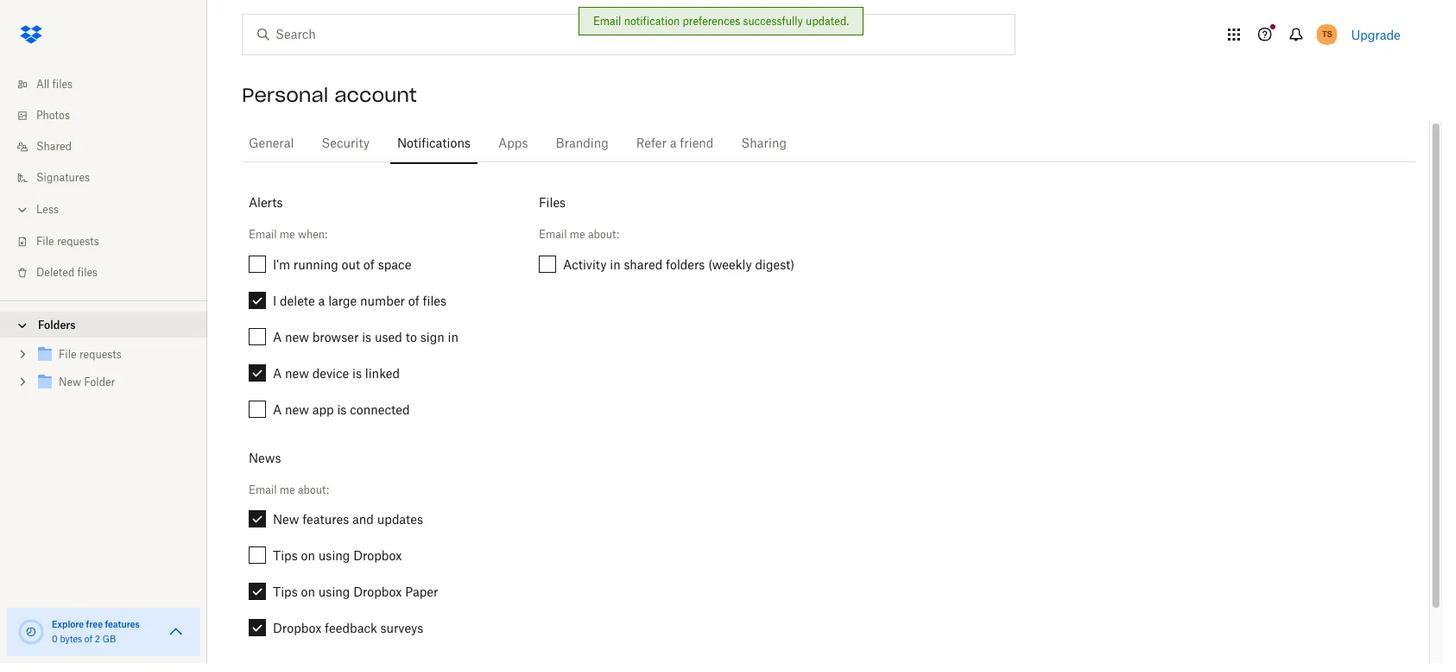 Task type: vqa. For each thing, say whether or not it's contained in the screenshot.
app
yes



Task type: describe. For each thing, give the bounding box(es) containing it.
shared
[[36, 142, 72, 152]]

apps
[[498, 138, 528, 150]]

delete
[[280, 293, 315, 308]]

i'm
[[273, 257, 290, 272]]

ts button
[[1313, 21, 1341, 48]]

i'm running out of space
[[273, 257, 411, 272]]

tips on using dropbox
[[273, 549, 402, 563]]

deleted files link
[[14, 257, 207, 288]]

new for new features and updates
[[273, 512, 299, 527]]

photos link
[[14, 100, 207, 131]]

a new app is connected
[[273, 402, 410, 417]]

all files link
[[14, 69, 207, 100]]

running
[[294, 257, 338, 272]]

files for deleted files
[[77, 268, 98, 278]]

preferences
[[683, 15, 741, 28]]

less
[[36, 205, 59, 215]]

email left notification on the left of page
[[593, 15, 621, 28]]

Search text field
[[276, 25, 980, 44]]

file inside list
[[36, 237, 54, 247]]

all
[[36, 79, 50, 90]]

: for news
[[326, 484, 329, 497]]

i delete a large number of files
[[273, 293, 447, 308]]

tips for tips on using dropbox paper
[[273, 585, 298, 600]]

friend
[[680, 138, 714, 150]]

and
[[352, 512, 374, 527]]

apps tab
[[491, 124, 535, 165]]

new for device
[[285, 366, 309, 381]]

sharing
[[741, 138, 787, 150]]

sign
[[420, 330, 445, 344]]

number
[[360, 293, 405, 308]]

security tab
[[315, 124, 377, 165]]

less image
[[14, 201, 31, 219]]

i
[[273, 293, 277, 308]]

surveys
[[381, 621, 424, 636]]

new for browser
[[285, 330, 309, 344]]

is for app
[[337, 402, 347, 417]]

dropbox feedback surveys
[[273, 621, 424, 636]]

refer
[[636, 138, 667, 150]]

of for a
[[408, 293, 420, 308]]

app
[[312, 402, 334, 417]]

account
[[335, 83, 417, 107]]

on for tips on using dropbox
[[301, 549, 315, 563]]

requests inside list
[[57, 237, 99, 247]]

me for alerts
[[280, 228, 295, 241]]

on for tips on using dropbox paper
[[301, 585, 315, 600]]

general
[[249, 138, 294, 150]]

branding tab
[[549, 124, 616, 165]]

refer a friend
[[636, 138, 714, 150]]

used
[[375, 330, 402, 344]]

alerts group
[[242, 255, 518, 437]]

new for new folder
[[59, 377, 81, 388]]

2
[[95, 636, 100, 644]]

files inside alerts group
[[423, 293, 447, 308]]

refer a friend tab
[[629, 124, 721, 165]]

email me when :
[[249, 228, 328, 241]]

upgrade
[[1352, 27, 1401, 42]]

a new browser is used to sign in
[[273, 330, 459, 344]]

me for files
[[570, 228, 585, 241]]

email for alerts
[[249, 228, 277, 241]]

sharing tab
[[735, 124, 794, 165]]

email for news
[[249, 484, 277, 497]]

using for tips on using dropbox
[[319, 549, 350, 563]]

device
[[312, 366, 349, 381]]

0
[[52, 636, 58, 644]]

alerts
[[249, 195, 283, 210]]

using for tips on using dropbox paper
[[319, 585, 350, 600]]

successfully
[[743, 15, 803, 28]]

a inside tab
[[670, 138, 677, 150]]

notifications
[[397, 138, 471, 150]]

a inside group
[[318, 293, 325, 308]]

folder
[[84, 377, 115, 388]]

features inside explore free features 0 bytes of 2 gb
[[105, 619, 140, 630]]

folders button
[[0, 312, 207, 338]]

group containing file requests
[[0, 338, 207, 409]]

general tab
[[242, 124, 301, 165]]

out
[[342, 257, 360, 272]]

signatures link
[[14, 162, 207, 193]]

explore free features 0 bytes of 2 gb
[[52, 619, 140, 644]]

new for app
[[285, 402, 309, 417]]

personal
[[242, 83, 328, 107]]

new features and updates
[[273, 512, 423, 527]]

paper
[[405, 585, 438, 600]]

security
[[322, 138, 370, 150]]

linked
[[365, 366, 400, 381]]

to
[[406, 330, 417, 344]]

large
[[328, 293, 357, 308]]

is for device
[[352, 366, 362, 381]]

files for all files
[[52, 79, 73, 90]]

tips for tips on using dropbox
[[273, 549, 298, 563]]

file requests inside group
[[59, 350, 122, 360]]

1 horizontal spatial in
[[610, 257, 621, 272]]

branding
[[556, 138, 609, 150]]

gb
[[102, 636, 116, 644]]



Task type: locate. For each thing, give the bounding box(es) containing it.
file down less
[[36, 237, 54, 247]]

dropbox for tips on using dropbox paper
[[353, 585, 402, 600]]

2 vertical spatial is
[[337, 402, 347, 417]]

2 vertical spatial of
[[84, 636, 92, 644]]

personal account
[[242, 83, 417, 107]]

features left and
[[302, 512, 349, 527]]

new folder
[[59, 377, 115, 388]]

new down delete
[[285, 330, 309, 344]]

file requests link inside group
[[35, 344, 193, 367]]

when
[[298, 228, 325, 241]]

0 horizontal spatial in
[[448, 330, 459, 344]]

: for files
[[617, 228, 619, 241]]

files
[[52, 79, 73, 90], [77, 268, 98, 278], [423, 293, 447, 308]]

tips on using dropbox paper
[[273, 585, 438, 600]]

: up activity in shared folders (weekly digest)
[[617, 228, 619, 241]]

1 vertical spatial features
[[105, 619, 140, 630]]

1 vertical spatial on
[[301, 585, 315, 600]]

is for browser
[[362, 330, 372, 344]]

0 vertical spatial is
[[362, 330, 372, 344]]

1 vertical spatial requests
[[79, 350, 122, 360]]

files right all
[[52, 79, 73, 90]]

1 vertical spatial of
[[408, 293, 420, 308]]

0 vertical spatial file requests link
[[14, 226, 207, 257]]

1 vertical spatial a
[[273, 366, 282, 381]]

0 horizontal spatial new
[[59, 377, 81, 388]]

a down i
[[273, 330, 282, 344]]

2 a from the top
[[273, 366, 282, 381]]

upgrade link
[[1352, 27, 1401, 42]]

1 a from the top
[[273, 330, 282, 344]]

1 vertical spatial file requests link
[[35, 344, 193, 367]]

shared
[[624, 257, 663, 272]]

of right out
[[364, 257, 375, 272]]

a for a new browser is used to sign in
[[273, 330, 282, 344]]

of for features
[[84, 636, 92, 644]]

2 on from the top
[[301, 585, 315, 600]]

on down new features and updates
[[301, 549, 315, 563]]

is
[[362, 330, 372, 344], [352, 366, 362, 381], [337, 402, 347, 417]]

tips
[[273, 549, 298, 563], [273, 585, 298, 600]]

in left shared
[[610, 257, 621, 272]]

files right deleted
[[77, 268, 98, 278]]

dropbox down and
[[353, 549, 402, 563]]

1 horizontal spatial file
[[59, 350, 77, 360]]

email down alerts
[[249, 228, 277, 241]]

notification
[[624, 15, 680, 28]]

a left app
[[273, 402, 282, 417]]

dropbox for tips on using dropbox
[[353, 549, 402, 563]]

: up new features and updates
[[326, 484, 329, 497]]

group
[[0, 338, 207, 409]]

about up activity
[[588, 228, 617, 241]]

1 vertical spatial in
[[448, 330, 459, 344]]

deleted files
[[36, 268, 98, 278]]

new inside group
[[59, 377, 81, 388]]

2 vertical spatial new
[[285, 402, 309, 417]]

deleted
[[36, 268, 75, 278]]

1 horizontal spatial a
[[670, 138, 677, 150]]

1 vertical spatial new
[[285, 366, 309, 381]]

0 vertical spatial using
[[319, 549, 350, 563]]

1 vertical spatial files
[[77, 268, 98, 278]]

requests up deleted files
[[57, 237, 99, 247]]

tips down tips on using dropbox
[[273, 585, 298, 600]]

email for files
[[539, 228, 567, 241]]

file requests inside list
[[36, 237, 99, 247]]

email me about : for files
[[539, 228, 619, 241]]

file inside group
[[59, 350, 77, 360]]

1 horizontal spatial files
[[77, 268, 98, 278]]

email down news
[[249, 484, 277, 497]]

on
[[301, 549, 315, 563], [301, 585, 315, 600]]

0 vertical spatial requests
[[57, 237, 99, 247]]

requests inside group
[[79, 350, 122, 360]]

dropbox image
[[14, 17, 48, 52]]

a
[[670, 138, 677, 150], [318, 293, 325, 308]]

about for files
[[588, 228, 617, 241]]

0 vertical spatial tips
[[273, 549, 298, 563]]

features up gb
[[105, 619, 140, 630]]

file requests
[[36, 237, 99, 247], [59, 350, 122, 360]]

2 using from the top
[[319, 585, 350, 600]]

activity
[[563, 257, 607, 272]]

0 horizontal spatial files
[[52, 79, 73, 90]]

email me about :
[[539, 228, 619, 241], [249, 484, 329, 497]]

list
[[0, 59, 207, 301]]

file down folders
[[59, 350, 77, 360]]

new folder link
[[35, 371, 193, 395]]

updates
[[377, 512, 423, 527]]

3 a from the top
[[273, 402, 282, 417]]

of
[[364, 257, 375, 272], [408, 293, 420, 308], [84, 636, 92, 644]]

1 vertical spatial a
[[318, 293, 325, 308]]

0 horizontal spatial of
[[84, 636, 92, 644]]

1 horizontal spatial new
[[273, 512, 299, 527]]

new left device
[[285, 366, 309, 381]]

dropbox
[[353, 549, 402, 563], [353, 585, 402, 600], [273, 621, 322, 636]]

me left "when" at the left top of the page
[[280, 228, 295, 241]]

using
[[319, 549, 350, 563], [319, 585, 350, 600]]

files up sign
[[423, 293, 447, 308]]

email me about : up activity
[[539, 228, 619, 241]]

folders
[[38, 319, 76, 332]]

connected
[[350, 402, 410, 417]]

email down files
[[539, 228, 567, 241]]

about up new features and updates
[[298, 484, 326, 497]]

new left app
[[285, 402, 309, 417]]

folders
[[666, 257, 705, 272]]

in right sign
[[448, 330, 459, 344]]

me down news
[[280, 484, 295, 497]]

email notification preferences successfully updated.
[[593, 15, 849, 28]]

0 horizontal spatial features
[[105, 619, 140, 630]]

quota usage element
[[17, 618, 45, 646]]

is right app
[[337, 402, 347, 417]]

bytes
[[60, 636, 82, 644]]

0 vertical spatial file requests
[[36, 237, 99, 247]]

dropbox left feedback
[[273, 621, 322, 636]]

0 vertical spatial about
[[588, 228, 617, 241]]

ts
[[1322, 29, 1332, 40]]

0 vertical spatial new
[[59, 377, 81, 388]]

1 new from the top
[[285, 330, 309, 344]]

new
[[59, 377, 81, 388], [273, 512, 299, 527]]

activity in shared folders (weekly digest)
[[563, 257, 795, 272]]

1 horizontal spatial features
[[302, 512, 349, 527]]

tab list containing general
[[242, 121, 1416, 165]]

file requests link up the new folder link
[[35, 344, 193, 367]]

0 vertical spatial on
[[301, 549, 315, 563]]

using down new features and updates
[[319, 549, 350, 563]]

email me about : for news
[[249, 484, 329, 497]]

1 horizontal spatial email me about :
[[539, 228, 619, 241]]

shared link
[[14, 131, 207, 162]]

features
[[302, 512, 349, 527], [105, 619, 140, 630]]

news group
[[242, 511, 518, 656]]

0 horizontal spatial a
[[318, 293, 325, 308]]

(weekly
[[708, 257, 752, 272]]

on down tips on using dropbox
[[301, 585, 315, 600]]

of right 'number'
[[408, 293, 420, 308]]

of inside explore free features 0 bytes of 2 gb
[[84, 636, 92, 644]]

0 horizontal spatial email me about :
[[249, 484, 329, 497]]

1 vertical spatial is
[[352, 366, 362, 381]]

new up tips on using dropbox
[[273, 512, 299, 527]]

me for news
[[280, 484, 295, 497]]

digest)
[[755, 257, 795, 272]]

file
[[36, 237, 54, 247], [59, 350, 77, 360]]

1 vertical spatial about
[[298, 484, 326, 497]]

1 vertical spatial dropbox
[[353, 585, 402, 600]]

1 using from the top
[[319, 549, 350, 563]]

0 vertical spatial features
[[302, 512, 349, 527]]

is left linked
[[352, 366, 362, 381]]

1 vertical spatial using
[[319, 585, 350, 600]]

1 vertical spatial file requests
[[59, 350, 122, 360]]

files
[[539, 195, 566, 210]]

notifications tab
[[390, 124, 478, 165]]

using down tips on using dropbox
[[319, 585, 350, 600]]

free
[[86, 619, 103, 630]]

: for alerts
[[325, 228, 328, 241]]

2 tips from the top
[[273, 585, 298, 600]]

in inside alerts group
[[448, 330, 459, 344]]

0 vertical spatial dropbox
[[353, 549, 402, 563]]

a for a new device is linked
[[273, 366, 282, 381]]

1 vertical spatial tips
[[273, 585, 298, 600]]

about
[[588, 228, 617, 241], [298, 484, 326, 497]]

0 horizontal spatial file
[[36, 237, 54, 247]]

news
[[249, 451, 281, 465]]

tips down new features and updates
[[273, 549, 298, 563]]

2 horizontal spatial of
[[408, 293, 420, 308]]

email
[[593, 15, 621, 28], [249, 228, 277, 241], [539, 228, 567, 241], [249, 484, 277, 497]]

1 vertical spatial email me about :
[[249, 484, 329, 497]]

0 vertical spatial a
[[670, 138, 677, 150]]

requests up folder
[[79, 350, 122, 360]]

explore
[[52, 619, 84, 630]]

space
[[378, 257, 411, 272]]

:
[[325, 228, 328, 241], [617, 228, 619, 241], [326, 484, 329, 497]]

a new device is linked
[[273, 366, 400, 381]]

file requests up new folder
[[59, 350, 122, 360]]

0 vertical spatial files
[[52, 79, 73, 90]]

2 vertical spatial files
[[423, 293, 447, 308]]

1 horizontal spatial of
[[364, 257, 375, 272]]

2 horizontal spatial files
[[423, 293, 447, 308]]

file requests up deleted files
[[36, 237, 99, 247]]

2 vertical spatial dropbox
[[273, 621, 322, 636]]

a left large
[[318, 293, 325, 308]]

1 vertical spatial file
[[59, 350, 77, 360]]

2 new from the top
[[285, 366, 309, 381]]

email me about : down news
[[249, 484, 329, 497]]

0 vertical spatial of
[[364, 257, 375, 272]]

file requests link
[[14, 226, 207, 257], [35, 344, 193, 367]]

2 vertical spatial a
[[273, 402, 282, 417]]

0 vertical spatial email me about :
[[539, 228, 619, 241]]

photos
[[36, 111, 70, 121]]

new
[[285, 330, 309, 344], [285, 366, 309, 381], [285, 402, 309, 417]]

me up activity
[[570, 228, 585, 241]]

signatures
[[36, 173, 90, 183]]

new inside 'group'
[[273, 512, 299, 527]]

3 new from the top
[[285, 402, 309, 417]]

0 vertical spatial new
[[285, 330, 309, 344]]

about for news
[[298, 484, 326, 497]]

list containing all files
[[0, 59, 207, 301]]

1 horizontal spatial about
[[588, 228, 617, 241]]

1 tips from the top
[[273, 549, 298, 563]]

browser
[[312, 330, 359, 344]]

tab list
[[242, 121, 1416, 165]]

all files
[[36, 79, 73, 90]]

in
[[610, 257, 621, 272], [448, 330, 459, 344]]

0 vertical spatial file
[[36, 237, 54, 247]]

dropbox up "surveys"
[[353, 585, 402, 600]]

new left folder
[[59, 377, 81, 388]]

features inside news 'group'
[[302, 512, 349, 527]]

is left used
[[362, 330, 372, 344]]

0 vertical spatial a
[[273, 330, 282, 344]]

a for a new app is connected
[[273, 402, 282, 417]]

feedback
[[325, 621, 377, 636]]

a left device
[[273, 366, 282, 381]]

a
[[273, 330, 282, 344], [273, 366, 282, 381], [273, 402, 282, 417]]

file requests link up deleted files
[[14, 226, 207, 257]]

1 vertical spatial new
[[273, 512, 299, 527]]

updated.
[[806, 15, 849, 28]]

a right refer
[[670, 138, 677, 150]]

0 vertical spatial in
[[610, 257, 621, 272]]

0 horizontal spatial about
[[298, 484, 326, 497]]

of left 2
[[84, 636, 92, 644]]

: up the running
[[325, 228, 328, 241]]

1 on from the top
[[301, 549, 315, 563]]

requests
[[57, 237, 99, 247], [79, 350, 122, 360]]



